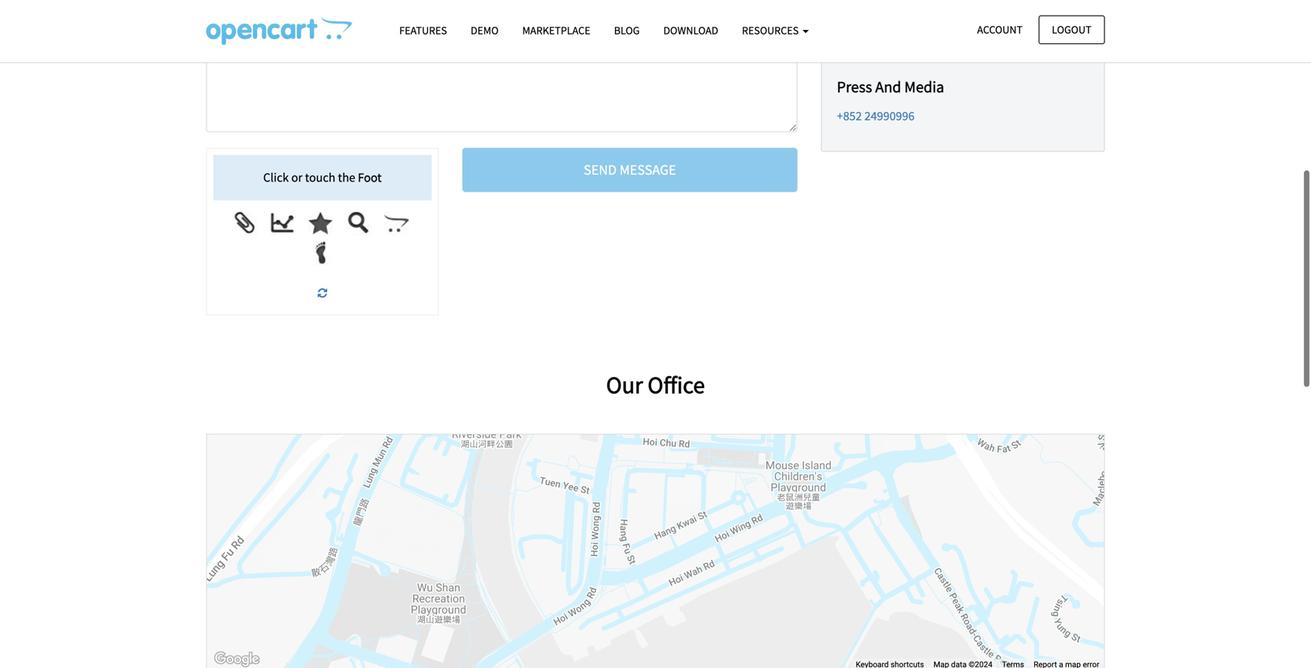 Task type: locate. For each thing, give the bounding box(es) containing it.
and
[[876, 77, 902, 97]]

24990996 up the press and media
[[865, 49, 915, 65]]

1 vertical spatial +852 24990996 link
[[837, 108, 915, 124]]

+852 down press
[[837, 108, 863, 124]]

0 vertical spatial +852
[[837, 49, 863, 65]]

press
[[837, 77, 873, 97]]

message
[[620, 161, 677, 179]]

refresh image
[[318, 288, 327, 299]]

marketplace link
[[511, 17, 603, 44]]

+852 24990996 link up and
[[837, 49, 915, 65]]

1 vertical spatial 24990996
[[865, 108, 915, 124]]

0 vertical spatial +852 24990996 link
[[837, 49, 915, 65]]

1 vertical spatial +852 24990996
[[837, 108, 915, 124]]

demo
[[471, 23, 499, 37]]

+852 24990996 up and
[[837, 49, 915, 65]]

+852 24990996 link down and
[[837, 108, 915, 124]]

24990996 down the press and media
[[865, 108, 915, 124]]

account link
[[965, 15, 1037, 44]]

+852 24990996 down and
[[837, 108, 915, 124]]

click or touch the foot
[[263, 170, 382, 185]]

1 24990996 from the top
[[865, 49, 915, 65]]

foot
[[358, 170, 382, 185]]

logout link
[[1039, 15, 1106, 44]]

+852 up press
[[837, 49, 863, 65]]

Message text field
[[206, 0, 798, 132]]

map region
[[207, 435, 1105, 668]]

2 +852 from the top
[[837, 108, 863, 124]]

+852
[[837, 49, 863, 65], [837, 108, 863, 124]]

our office
[[607, 370, 705, 400]]

2 24990996 from the top
[[865, 108, 915, 124]]

resources link
[[731, 17, 821, 44]]

touch
[[305, 170, 336, 185]]

logout
[[1053, 22, 1092, 37]]

0 vertical spatial +852 24990996
[[837, 49, 915, 65]]

send
[[584, 161, 617, 179]]

resources
[[743, 23, 801, 37]]

0 vertical spatial 24990996
[[865, 49, 915, 65]]

download link
[[652, 17, 731, 44]]

+852 24990996
[[837, 49, 915, 65], [837, 108, 915, 124]]

or
[[291, 170, 303, 185]]

+852 24990996 link
[[837, 49, 915, 65], [837, 108, 915, 124]]

1 vertical spatial +852
[[837, 108, 863, 124]]

24990996
[[865, 49, 915, 65], [865, 108, 915, 124]]



Task type: describe. For each thing, give the bounding box(es) containing it.
our
[[607, 370, 643, 400]]

send message
[[584, 161, 677, 179]]

2 +852 24990996 from the top
[[837, 108, 915, 124]]

1 +852 24990996 from the top
[[837, 49, 915, 65]]

features link
[[388, 17, 459, 44]]

google image
[[211, 649, 263, 668]]

blog link
[[603, 17, 652, 44]]

demo link
[[459, 17, 511, 44]]

2 +852 24990996 link from the top
[[837, 108, 915, 124]]

1 +852 from the top
[[837, 49, 863, 65]]

press and media
[[837, 77, 945, 97]]

send message button
[[463, 148, 798, 192]]

features
[[400, 23, 447, 37]]

account
[[978, 22, 1023, 37]]

opencart - advertising image
[[206, 17, 352, 45]]

blog
[[614, 23, 640, 37]]

download
[[664, 23, 719, 37]]

marketplace
[[523, 23, 591, 37]]

1 +852 24990996 link from the top
[[837, 49, 915, 65]]

office
[[648, 370, 705, 400]]

media
[[905, 77, 945, 97]]

click
[[263, 170, 289, 185]]

the
[[338, 170, 356, 185]]



Task type: vqa. For each thing, say whether or not it's contained in the screenshot.
second +852 24990996 LINK
yes



